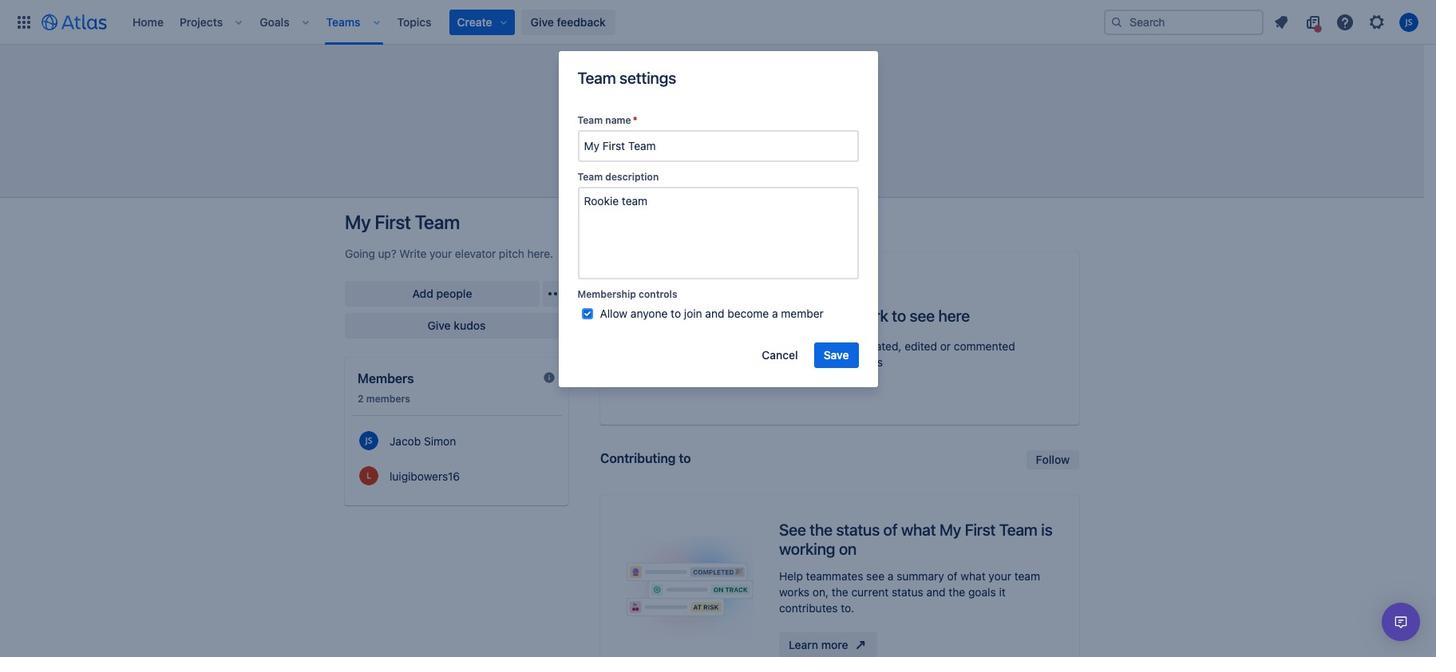 Task type: describe. For each thing, give the bounding box(es) containing it.
work
[[854, 307, 889, 325]]

give kudos
[[428, 319, 486, 332]]

or
[[941, 339, 951, 353]]

home link
[[128, 9, 169, 35]]

on,
[[813, 585, 829, 599]]

contributing
[[601, 451, 676, 466]]

see inside 'help teammates see a summary of what your team works on, the current status and the goals it contributes to.'
[[867, 569, 885, 583]]

membership
[[578, 288, 636, 300]]

teams link
[[322, 9, 365, 35]]

give for give feedback
[[531, 15, 554, 28]]

become
[[728, 307, 769, 320]]

team inside see the status of what my first team is working on
[[1000, 521, 1038, 539]]

goals
[[969, 585, 997, 599]]

there is no work to see here
[[773, 307, 970, 325]]

name
[[606, 114, 631, 126]]

going
[[345, 247, 375, 260]]

give feedback
[[531, 15, 606, 28]]

write
[[400, 247, 427, 260]]

current
[[852, 585, 889, 599]]

teams
[[326, 15, 361, 28]]

of inside see the status of what my first team is working on
[[884, 521, 898, 539]]

add people
[[413, 287, 472, 300]]

working
[[780, 540, 836, 558]]

contributes
[[780, 601, 838, 615]]

more
[[822, 638, 849, 652]]

contributing to
[[601, 451, 691, 466]]

teammates
[[806, 569, 864, 583]]

goals link
[[255, 9, 294, 35]]

give for give kudos
[[428, 319, 451, 332]]

in
[[789, 355, 798, 369]]

commented
[[954, 339, 1016, 353]]

allow
[[600, 307, 628, 320]]

members
[[366, 393, 411, 405]]

Team description text field
[[578, 187, 859, 280]]

of inside 'help teammates see a summary of what your team works on, the current status and the goals it contributes to.'
[[948, 569, 958, 583]]

there
[[773, 307, 814, 325]]

learn
[[789, 638, 819, 652]]

top element
[[10, 0, 1105, 44]]

my first team
[[345, 211, 460, 233]]

projects link
[[175, 9, 228, 35]]

going up? write your elevator pitch here.
[[345, 247, 553, 260]]

membership controls allow anyone to join and become a member
[[578, 288, 824, 320]]

add people button
[[345, 281, 540, 307]]

0 vertical spatial your
[[430, 247, 452, 260]]

help image
[[1336, 12, 1355, 32]]

controls
[[639, 288, 678, 300]]

people
[[437, 287, 472, 300]]

search image
[[1111, 16, 1124, 28]]

my inside see the status of what my first team is working on
[[940, 521, 962, 539]]

the inside see the status of what my first team is working on
[[810, 521, 833, 539]]

is inside see the status of what my first team is working on
[[1042, 521, 1053, 539]]

to.
[[841, 601, 855, 615]]

join
[[684, 307, 703, 320]]

add
[[413, 287, 434, 300]]

status inside see the status of what my first team is working on
[[837, 521, 880, 539]]

2
[[358, 393, 364, 405]]

0 vertical spatial first
[[375, 211, 411, 233]]

members
[[358, 371, 414, 386]]

elevator
[[455, 247, 496, 260]]

banner containing home
[[0, 0, 1437, 45]]

things the team created, edited or commented on in the last 90 days
[[773, 339, 1016, 369]]

see the status of what my first team is working on
[[780, 521, 1053, 558]]

no
[[833, 307, 851, 325]]



Task type: vqa. For each thing, say whether or not it's contained in the screenshot.
Cancel BUTTON
yes



Task type: locate. For each thing, give the bounding box(es) containing it.
your
[[430, 247, 452, 260], [989, 569, 1012, 583]]

summary
[[897, 569, 945, 583]]

what inside 'help teammates see a summary of what your team works on, the current status and the goals it contributes to.'
[[961, 569, 986, 583]]

works
[[780, 585, 810, 599]]

1 horizontal spatial is
[[1042, 521, 1053, 539]]

to right work at right
[[892, 307, 907, 325]]

learn more
[[789, 638, 849, 652]]

feedback
[[557, 15, 606, 28]]

1 horizontal spatial team
[[1015, 569, 1041, 583]]

0 vertical spatial see
[[910, 307, 935, 325]]

of
[[884, 521, 898, 539], [948, 569, 958, 583]]

team left "description"
[[578, 171, 603, 183]]

on up teammates
[[839, 540, 857, 558]]

1 vertical spatial what
[[961, 569, 986, 583]]

the left the goals
[[949, 585, 966, 599]]

*
[[633, 114, 638, 126]]

team up going up? write your elevator pitch here. at left
[[415, 211, 460, 233]]

team settings dialog
[[559, 51, 878, 387]]

0 horizontal spatial see
[[867, 569, 885, 583]]

is left no
[[818, 307, 829, 325]]

and
[[706, 307, 725, 320], [927, 585, 946, 599]]

a inside membership controls allow anyone to join and become a member
[[772, 307, 778, 320]]

last
[[821, 355, 839, 369]]

team description
[[578, 171, 659, 183]]

member
[[781, 307, 824, 320]]

0 horizontal spatial of
[[884, 521, 898, 539]]

it
[[1000, 585, 1006, 599]]

0 horizontal spatial and
[[706, 307, 725, 320]]

on inside see the status of what my first team is working on
[[839, 540, 857, 558]]

learn more link
[[780, 633, 877, 657]]

kudos
[[454, 319, 486, 332]]

save
[[824, 348, 849, 362]]

1 vertical spatial team
[[1015, 569, 1041, 583]]

1 vertical spatial a
[[888, 569, 894, 583]]

1 horizontal spatial status
[[892, 585, 924, 599]]

0 horizontal spatial a
[[772, 307, 778, 320]]

to right contributing
[[679, 451, 691, 466]]

home
[[133, 15, 164, 28]]

topics
[[397, 15, 432, 28]]

0 horizontal spatial your
[[430, 247, 452, 260]]

and right join
[[706, 307, 725, 320]]

description
[[606, 171, 659, 183]]

is
[[818, 307, 829, 325], [1042, 521, 1053, 539]]

the up working
[[810, 521, 833, 539]]

give left the feedback
[[531, 15, 554, 28]]

pitch
[[499, 247, 525, 260]]

the
[[811, 339, 828, 353], [801, 355, 818, 369], [810, 521, 833, 539], [832, 585, 849, 599], [949, 585, 966, 599]]

to for see
[[892, 307, 907, 325]]

0 vertical spatial my
[[345, 211, 371, 233]]

team for team description
[[578, 171, 603, 183]]

status
[[837, 521, 880, 539], [892, 585, 924, 599]]

your right write
[[430, 247, 452, 260]]

1 horizontal spatial see
[[910, 307, 935, 325]]

1 vertical spatial is
[[1042, 521, 1053, 539]]

team for team settings
[[578, 69, 616, 87]]

the up last
[[811, 339, 828, 353]]

1 vertical spatial my
[[940, 521, 962, 539]]

see
[[780, 521, 806, 539]]

things
[[773, 339, 808, 353]]

my
[[345, 211, 371, 233], [940, 521, 962, 539]]

1 horizontal spatial your
[[989, 569, 1012, 583]]

follow button
[[1027, 450, 1080, 470]]

team up team name *
[[578, 69, 616, 87]]

team up it
[[1000, 521, 1038, 539]]

to inside membership controls allow anyone to join and become a member
[[671, 307, 681, 320]]

give left kudos
[[428, 319, 451, 332]]

on inside things the team created, edited or commented on in the last 90 days
[[773, 355, 786, 369]]

1 horizontal spatial what
[[961, 569, 986, 583]]

0 vertical spatial what
[[902, 521, 936, 539]]

a up the current on the bottom of the page
[[888, 569, 894, 583]]

what up the goals
[[961, 569, 986, 583]]

0 vertical spatial and
[[706, 307, 725, 320]]

what inside see the status of what my first team is working on
[[902, 521, 936, 539]]

team
[[831, 339, 857, 353], [1015, 569, 1041, 583]]

1 horizontal spatial a
[[888, 569, 894, 583]]

team inside things the team created, edited or commented on in the last 90 days
[[831, 339, 857, 353]]

help teammates see a summary of what your team works on, the current status and the goals it contributes to.
[[780, 569, 1041, 615]]

1 horizontal spatial and
[[927, 585, 946, 599]]

0 horizontal spatial status
[[837, 521, 880, 539]]

to left join
[[671, 307, 681, 320]]

team name *
[[578, 114, 638, 126]]

team settings
[[578, 69, 677, 87]]

and inside 'help teammates see a summary of what your team works on, the current status and the goals it contributes to.'
[[927, 585, 946, 599]]

of up the summary
[[884, 521, 898, 539]]

on
[[773, 355, 786, 369], [839, 540, 857, 558]]

1 vertical spatial give
[[428, 319, 451, 332]]

a
[[772, 307, 778, 320], [888, 569, 894, 583]]

1 horizontal spatial on
[[839, 540, 857, 558]]

cancel
[[762, 348, 799, 362]]

see up edited
[[910, 307, 935, 325]]

1 vertical spatial on
[[839, 540, 857, 558]]

0 vertical spatial team
[[831, 339, 857, 353]]

e.g. HR Team, Redesign Project, Team Mango field
[[579, 132, 857, 161]]

0 vertical spatial of
[[884, 521, 898, 539]]

1 horizontal spatial my
[[940, 521, 962, 539]]

a right become
[[772, 307, 778, 320]]

0 horizontal spatial team
[[831, 339, 857, 353]]

1 vertical spatial status
[[892, 585, 924, 599]]

my up going
[[345, 211, 371, 233]]

first
[[375, 211, 411, 233], [965, 521, 996, 539]]

1 horizontal spatial first
[[965, 521, 996, 539]]

see
[[910, 307, 935, 325], [867, 569, 885, 583]]

settings
[[620, 69, 677, 87]]

and down the summary
[[927, 585, 946, 599]]

see up the current on the bottom of the page
[[867, 569, 885, 583]]

the down teammates
[[832, 585, 849, 599]]

what up the summary
[[902, 521, 936, 539]]

my up the summary
[[940, 521, 962, 539]]

cancel button
[[753, 343, 808, 368]]

1 vertical spatial of
[[948, 569, 958, 583]]

first up the goals
[[965, 521, 996, 539]]

your inside 'help teammates see a summary of what your team works on, the current status and the goals it contributes to.'
[[989, 569, 1012, 583]]

team
[[578, 69, 616, 87], [578, 114, 603, 126], [578, 171, 603, 183], [415, 211, 460, 233], [1000, 521, 1038, 539]]

0 horizontal spatial what
[[902, 521, 936, 539]]

first up up?
[[375, 211, 411, 233]]

status up teammates
[[837, 521, 880, 539]]

and inside membership controls allow anyone to join and become a member
[[706, 307, 725, 320]]

edited
[[905, 339, 938, 353]]

here.
[[528, 247, 553, 260]]

what
[[902, 521, 936, 539], [961, 569, 986, 583]]

0 horizontal spatial give
[[428, 319, 451, 332]]

is down follow button at bottom right
[[1042, 521, 1053, 539]]

give feedback button
[[521, 9, 616, 35]]

give inside button
[[428, 319, 451, 332]]

status inside 'help teammates see a summary of what your team works on, the current status and the goals it contributes to.'
[[892, 585, 924, 599]]

0 horizontal spatial is
[[818, 307, 829, 325]]

help
[[780, 569, 803, 583]]

status down the summary
[[892, 585, 924, 599]]

1 vertical spatial see
[[867, 569, 885, 583]]

0 vertical spatial status
[[837, 521, 880, 539]]

team inside 'help teammates see a summary of what your team works on, the current status and the goals it contributes to.'
[[1015, 569, 1041, 583]]

0 horizontal spatial on
[[773, 355, 786, 369]]

1 horizontal spatial of
[[948, 569, 958, 583]]

on left in
[[773, 355, 786, 369]]

0 vertical spatial is
[[818, 307, 829, 325]]

a inside 'help teammates see a summary of what your team works on, the current status and the goals it contributes to.'
[[888, 569, 894, 583]]

0 horizontal spatial my
[[345, 211, 371, 233]]

topics link
[[393, 9, 437, 35]]

0 vertical spatial a
[[772, 307, 778, 320]]

0 vertical spatial on
[[773, 355, 786, 369]]

projects
[[180, 15, 223, 28]]

1 vertical spatial and
[[927, 585, 946, 599]]

0 horizontal spatial first
[[375, 211, 411, 233]]

here
[[939, 307, 970, 325]]

0 vertical spatial give
[[531, 15, 554, 28]]

save button
[[814, 343, 859, 368]]

give kudos button
[[345, 313, 569, 339]]

the right in
[[801, 355, 818, 369]]

give
[[531, 15, 554, 28], [428, 319, 451, 332]]

1 horizontal spatial give
[[531, 15, 554, 28]]

to for join
[[671, 307, 681, 320]]

anyone
[[631, 307, 668, 320]]

1 vertical spatial first
[[965, 521, 996, 539]]

first inside see the status of what my first team is working on
[[965, 521, 996, 539]]

give inside 'button'
[[531, 15, 554, 28]]

days
[[859, 355, 883, 369]]

your up it
[[989, 569, 1012, 583]]

follow
[[1036, 453, 1070, 466]]

1 vertical spatial your
[[989, 569, 1012, 583]]

open intercom messenger image
[[1392, 613, 1411, 632]]

team for team name *
[[578, 114, 603, 126]]

90
[[842, 355, 856, 369]]

up?
[[378, 247, 397, 260]]

2 members
[[358, 393, 411, 405]]

goals
[[260, 15, 290, 28]]

banner
[[0, 0, 1437, 45]]

of right the summary
[[948, 569, 958, 583]]

team left name
[[578, 114, 603, 126]]

created,
[[860, 339, 902, 353]]

Search field
[[1105, 9, 1264, 35]]

to
[[671, 307, 681, 320], [892, 307, 907, 325], [679, 451, 691, 466]]



